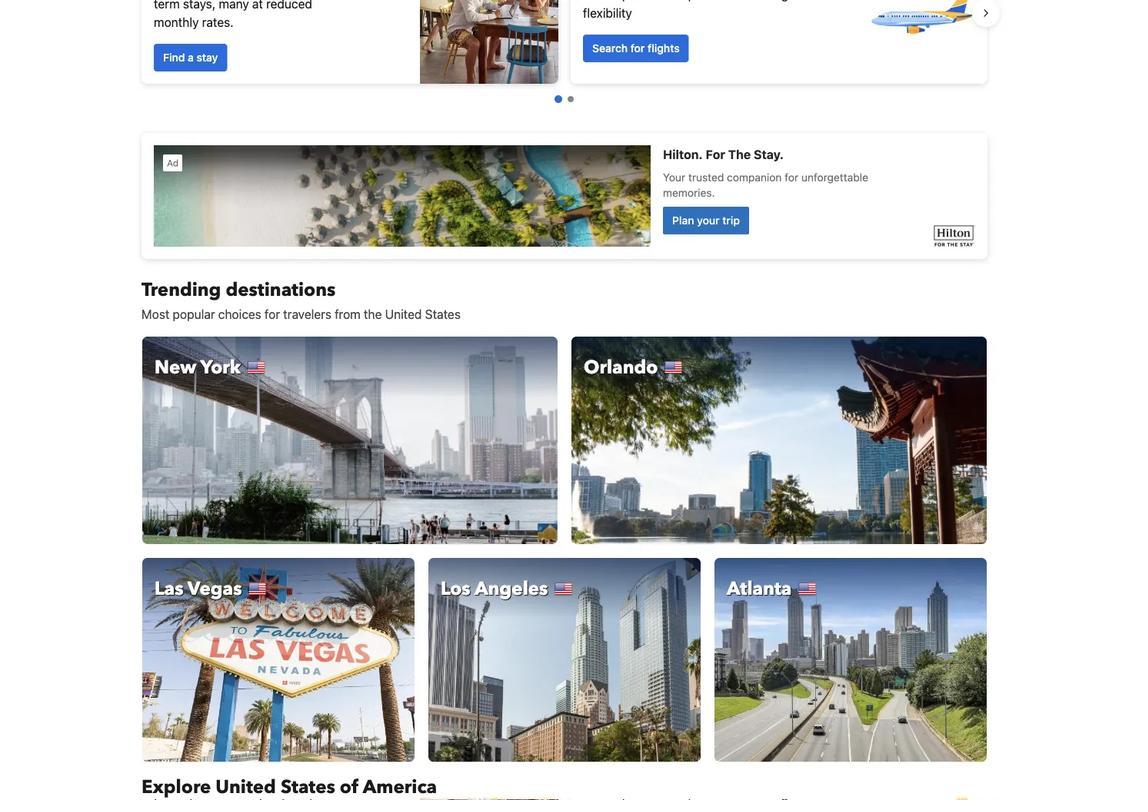 Task type: describe. For each thing, give the bounding box(es) containing it.
los
[[441, 576, 470, 602]]

las vegas link
[[142, 558, 415, 763]]

las
[[155, 576, 183, 602]]

atlanta
[[727, 576, 792, 602]]

find a stay link
[[154, 44, 227, 72]]

orlando
[[584, 355, 658, 380]]

popular
[[173, 307, 215, 322]]

travelers
[[283, 307, 331, 322]]

atlanta link
[[714, 558, 988, 763]]

advertisement region
[[142, 133, 988, 259]]

find a stay
[[163, 51, 218, 64]]

find
[[163, 51, 185, 64]]

states
[[425, 307, 461, 322]]

get inspired – compare and book flights with flexibility region
[[129, 0, 1000, 90]]

compare
[[664, 0, 713, 2]]

the
[[364, 307, 382, 322]]

search
[[592, 42, 628, 55]]

flights inside get inspired – compare and book flights with flexibility
[[771, 0, 806, 2]]

search for flights link
[[583, 35, 689, 62]]

new york link
[[142, 336, 558, 545]]

los angeles
[[441, 576, 548, 602]]

trending destinations most popular choices for travelers from the united states
[[142, 277, 461, 322]]

get inspired – compare and book flights with flexibility
[[583, 0, 832, 20]]

new
[[155, 355, 196, 380]]

las vegas
[[155, 576, 242, 602]]

inspired
[[606, 0, 651, 2]]

destinations
[[226, 277, 336, 303]]

york
[[200, 355, 241, 380]]

new york
[[155, 355, 241, 380]]

take your longest vacation yet image
[[420, 0, 558, 84]]

trending
[[142, 277, 221, 303]]

a
[[188, 51, 194, 64]]

vegas
[[188, 576, 242, 602]]

–
[[654, 0, 661, 2]]



Task type: vqa. For each thing, say whether or not it's contained in the screenshot.
THEY inside the loved everything except all of us said the mattresses were truly uncomfortable. we would come back but only if they were upgraded
no



Task type: locate. For each thing, give the bounding box(es) containing it.
orlando link
[[571, 336, 988, 545]]

with
[[809, 0, 832, 2]]

flights left with
[[771, 0, 806, 2]]

stay
[[196, 51, 218, 64]]

book
[[740, 0, 768, 2]]

most
[[142, 307, 169, 322]]

for
[[631, 42, 645, 55], [265, 307, 280, 322]]

for inside trending destinations most popular choices for travelers from the united states
[[265, 307, 280, 322]]

choices
[[218, 307, 261, 322]]

1 vertical spatial flights
[[648, 42, 680, 55]]

0 horizontal spatial for
[[265, 307, 280, 322]]

los angeles link
[[428, 558, 701, 763]]

get
[[583, 0, 603, 2]]

0 vertical spatial flights
[[771, 0, 806, 2]]

and
[[716, 0, 737, 2]]

0 vertical spatial for
[[631, 42, 645, 55]]

1 vertical spatial for
[[265, 307, 280, 322]]

for down destinations
[[265, 307, 280, 322]]

flights down –
[[648, 42, 680, 55]]

fly away to your dream vacation image
[[868, 0, 975, 67]]

flights
[[771, 0, 806, 2], [648, 42, 680, 55]]

for right search
[[631, 42, 645, 55]]

0 horizontal spatial flights
[[648, 42, 680, 55]]

flights inside search for flights link
[[648, 42, 680, 55]]

from
[[335, 307, 361, 322]]

united
[[385, 307, 422, 322]]

1 horizontal spatial flights
[[771, 0, 806, 2]]

for inside get inspired – compare and book flights with flexibility region
[[631, 42, 645, 55]]

1 horizontal spatial for
[[631, 42, 645, 55]]

angeles
[[475, 576, 548, 602]]

search for flights
[[592, 42, 680, 55]]

progress bar
[[555, 95, 574, 103]]

flexibility
[[583, 6, 632, 20]]



